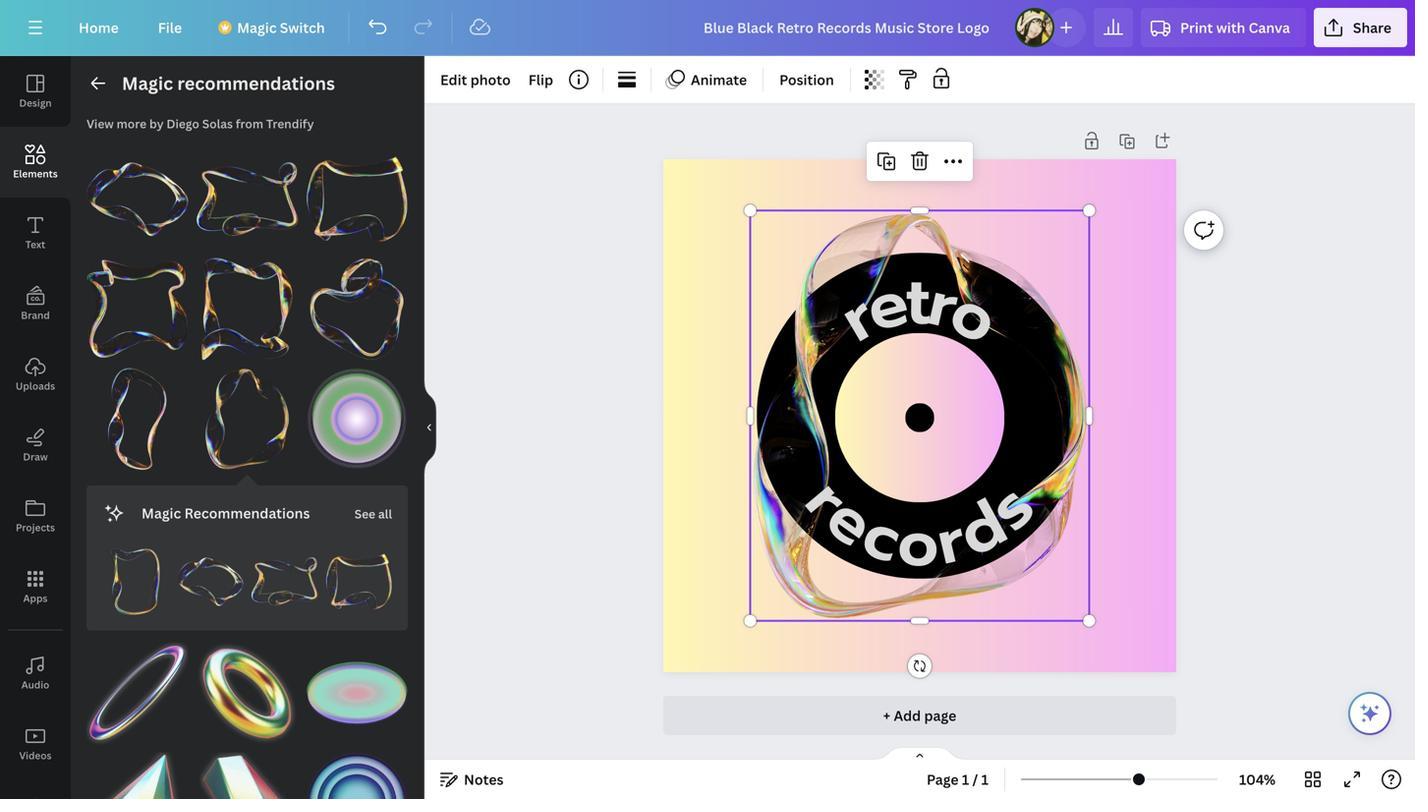 Task type: vqa. For each thing, say whether or not it's contained in the screenshot.
of
no



Task type: locate. For each thing, give the bounding box(es) containing it.
0 horizontal spatial holographic chrome decorative ring image
[[87, 643, 188, 745]]

see all
[[355, 506, 392, 522]]

magic for magic recommendations
[[122, 71, 173, 95]]

1 right the / on the bottom right of page
[[982, 770, 989, 789]]

audio
[[21, 678, 49, 692]]

with
[[1217, 18, 1246, 37]]

0 vertical spatial holographic chrome decorative circle image
[[306, 368, 408, 470]]

print with canva button
[[1142, 8, 1307, 47]]

edit
[[440, 70, 467, 89]]

holographic chrome decorative ring image up holographic chrome decorative hexagon image
[[196, 643, 298, 745]]

animate
[[691, 70, 747, 89]]

view more by diego solas button
[[87, 116, 233, 132]]

trendify button
[[266, 116, 314, 132]]

elements
[[13, 167, 58, 180]]

e
[[856, 252, 920, 358], [807, 470, 895, 572]]

group
[[196, 137, 298, 250], [306, 137, 408, 250], [87, 148, 188, 250], [87, 246, 188, 360], [196, 246, 298, 360], [306, 246, 408, 360], [87, 356, 188, 470], [196, 356, 298, 470], [306, 356, 408, 470], [102, 537, 169, 615], [177, 537, 243, 615], [251, 537, 318, 615], [326, 537, 392, 615], [87, 631, 188, 745], [196, 643, 298, 745], [306, 643, 408, 745], [87, 741, 188, 799], [196, 741, 298, 799], [306, 741, 408, 799]]

holographic chrome decorative circle image
[[306, 368, 408, 470], [306, 753, 408, 799]]

1 vertical spatial e
[[807, 470, 895, 572]]

audio button
[[0, 638, 71, 709]]

holographic chrome decorative hexagon image
[[196, 753, 298, 799]]

1 horizontal spatial 1
[[982, 770, 989, 789]]

page
[[925, 706, 957, 725]]

share
[[1354, 18, 1392, 37]]

o
[[933, 263, 1018, 370], [897, 495, 941, 593]]

0 horizontal spatial 1
[[962, 770, 970, 789]]

+ add page
[[884, 706, 957, 725]]

holographic chrome decorative ring image
[[87, 643, 188, 745], [196, 643, 298, 745]]

holographic chrome decorative circle image down holographic chrome decorative oblong image
[[306, 753, 408, 799]]

apps button
[[0, 552, 71, 622]]

videos
[[19, 749, 52, 763]]

magic inside button
[[237, 18, 277, 37]]

2 holographic chrome decorative ring image from the left
[[196, 643, 298, 745]]

/
[[973, 770, 979, 789]]

videos button
[[0, 709, 71, 780]]

1
[[962, 770, 970, 789], [982, 770, 989, 789]]

main menu bar
[[0, 0, 1416, 56]]

recommendations
[[177, 71, 335, 95]]

uploads button
[[0, 339, 71, 410]]

view
[[87, 116, 114, 132]]

r
[[920, 253, 968, 356], [822, 268, 895, 367], [782, 459, 873, 541], [927, 491, 975, 591]]

holographic chrome decorative ring image up holographic chrome decorative pyramid image
[[87, 643, 188, 745]]

104% button
[[1226, 764, 1290, 795]]

share button
[[1314, 8, 1408, 47]]

d
[[941, 476, 1024, 582]]

position
[[780, 70, 835, 89]]

1 holographic chrome decorative ring image from the left
[[87, 643, 188, 745]]

1 vertical spatial o
[[897, 495, 941, 593]]

flip button
[[521, 64, 561, 95]]

magic switch button
[[206, 8, 341, 47]]

magic left recommendations
[[142, 504, 181, 523]]

home link
[[63, 8, 134, 47]]

2 vertical spatial magic
[[142, 504, 181, 523]]

recommendations
[[184, 504, 310, 523]]

trendify
[[266, 116, 314, 132]]

photo
[[471, 70, 511, 89]]

magic left switch
[[237, 18, 277, 37]]

t
[[906, 252, 932, 351]]

1 horizontal spatial holographic chrome decorative ring image
[[196, 643, 298, 745]]

+ add page button
[[664, 696, 1177, 735]]

notes button
[[433, 764, 512, 795]]

1 left the / on the bottom right of page
[[962, 770, 970, 789]]

view more by diego solas from trendify
[[87, 116, 314, 132]]

switch
[[280, 18, 325, 37]]

see
[[355, 506, 376, 522]]

design button
[[0, 56, 71, 127]]

hide image
[[424, 381, 437, 475]]

1 vertical spatial magic
[[122, 71, 173, 95]]

magic up "by"
[[122, 71, 173, 95]]

1 1 from the left
[[962, 770, 970, 789]]

file button
[[142, 8, 198, 47]]

print with canva
[[1181, 18, 1291, 37]]

uploads
[[16, 380, 55, 393]]

from
[[236, 116, 263, 132]]

+
[[884, 706, 891, 725]]

edit photo
[[440, 70, 511, 89]]

text
[[25, 238, 45, 251]]

0 vertical spatial magic
[[237, 18, 277, 37]]

transparent liquid blob frame image
[[87, 148, 188, 250], [196, 148, 298, 250], [306, 148, 408, 250], [87, 258, 188, 360], [196, 258, 298, 360], [306, 258, 408, 360], [87, 368, 188, 470], [196, 368, 298, 470], [102, 549, 169, 615], [177, 549, 243, 615], [251, 549, 318, 615], [326, 549, 392, 615]]

1 vertical spatial holographic chrome decorative circle image
[[306, 753, 408, 799]]

show pages image
[[873, 746, 968, 762]]

1 holographic chrome decorative circle image from the top
[[306, 368, 408, 470]]

add
[[894, 706, 921, 725]]

file
[[158, 18, 182, 37]]

0 vertical spatial e
[[856, 252, 920, 358]]

notes
[[464, 770, 504, 789]]

page
[[927, 770, 959, 789]]

page 1 / 1
[[927, 770, 989, 789]]

magic
[[237, 18, 277, 37], [122, 71, 173, 95], [142, 504, 181, 523]]

holographic chrome decorative circle image left hide image
[[306, 368, 408, 470]]

magic recommendations
[[122, 71, 335, 95]]



Task type: describe. For each thing, give the bounding box(es) containing it.
projects button
[[0, 481, 71, 552]]

home
[[79, 18, 119, 37]]

Design title text field
[[688, 8, 1008, 47]]

edit photo button
[[433, 64, 519, 95]]

side panel tab list
[[0, 56, 71, 799]]

magic switch
[[237, 18, 325, 37]]

canva assistant image
[[1359, 702, 1382, 726]]

canva
[[1249, 18, 1291, 37]]

104%
[[1240, 770, 1276, 789]]

draw
[[23, 450, 48, 464]]

diego
[[166, 116, 199, 132]]

c
[[850, 486, 915, 589]]

projects
[[16, 521, 55, 534]]

animate button
[[660, 64, 755, 95]]

magic recommendations
[[142, 504, 310, 523]]

all
[[378, 506, 392, 522]]

solas
[[202, 116, 233, 132]]

flip
[[529, 70, 554, 89]]

elements button
[[0, 127, 71, 198]]

draw button
[[0, 410, 71, 481]]

brand
[[21, 309, 50, 322]]

holographic chrome decorative oblong image
[[306, 643, 408, 745]]

magic for magic switch
[[237, 18, 277, 37]]

by
[[149, 116, 164, 132]]

s
[[966, 462, 1057, 553]]

see all button
[[353, 494, 394, 533]]

e for r
[[807, 470, 895, 572]]

e for o
[[856, 252, 920, 358]]

print
[[1181, 18, 1214, 37]]

apps
[[23, 592, 48, 605]]

0 vertical spatial o
[[933, 263, 1018, 370]]

holographic chrome decorative pyramid image
[[87, 753, 188, 799]]

position button
[[772, 64, 842, 95]]

brand button
[[0, 268, 71, 339]]

more
[[117, 116, 147, 132]]

magic for magic recommendations
[[142, 504, 181, 523]]

text button
[[0, 198, 71, 268]]

2 1 from the left
[[982, 770, 989, 789]]

design
[[19, 96, 52, 110]]

2 holographic chrome decorative circle image from the top
[[306, 753, 408, 799]]



